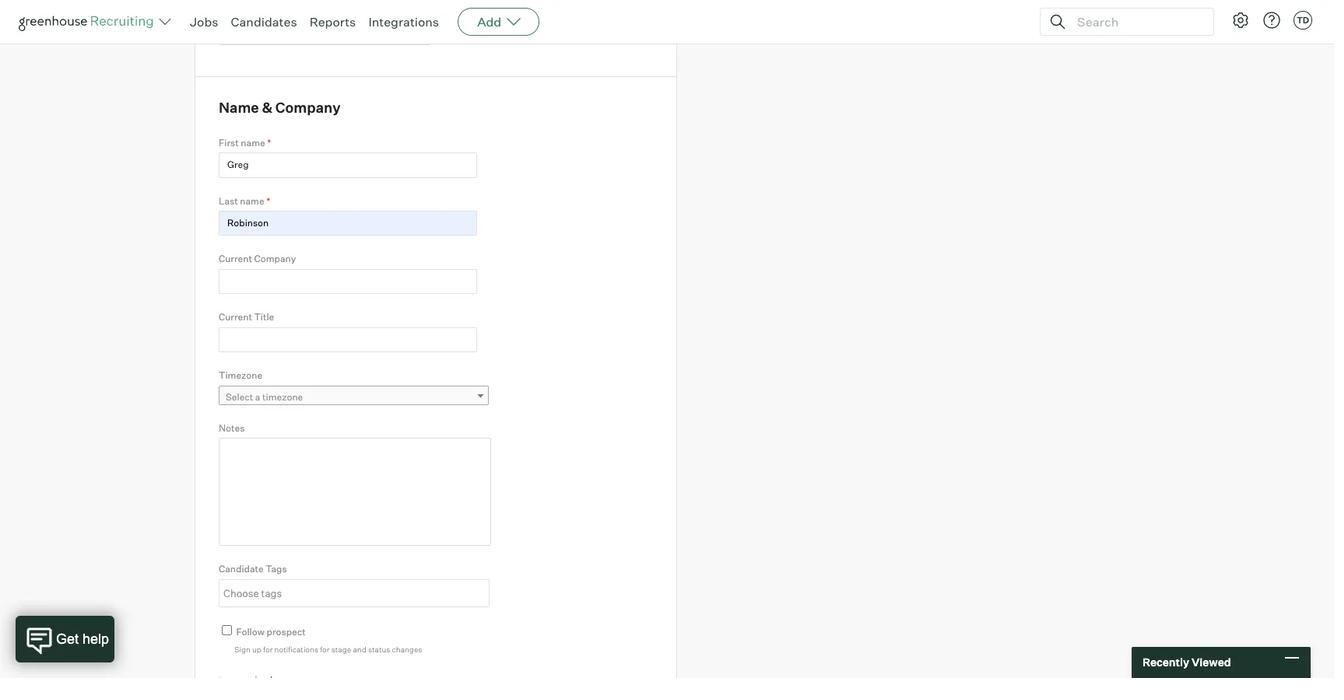 Task type: vqa. For each thing, say whether or not it's contained in the screenshot.
bottom +
no



Task type: locate. For each thing, give the bounding box(es) containing it.
up
[[252, 646, 262, 655]]

name
[[219, 99, 259, 116]]

Follow prospect checkbox
[[222, 626, 232, 636]]

select down office
[[226, 29, 253, 41]]

changes
[[392, 646, 422, 655]]

1 for from the left
[[263, 646, 273, 655]]

title
[[254, 312, 274, 323]]

&
[[262, 99, 273, 116]]

0 vertical spatial select
[[226, 29, 253, 41]]

* right last
[[266, 195, 270, 207]]

current down last
[[219, 253, 252, 265]]

for
[[263, 646, 273, 655], [320, 646, 330, 655]]

1 vertical spatial *
[[266, 195, 270, 207]]

a
[[255, 391, 260, 403]]

current for current title
[[219, 312, 252, 323]]

1 vertical spatial name
[[240, 195, 264, 207]]

2 current from the top
[[219, 312, 252, 323]]

current
[[219, 253, 252, 265], [219, 312, 252, 323]]

company right "&"
[[275, 99, 341, 116]]

last name *
[[219, 195, 270, 207]]

greenhouse recruiting image
[[19, 12, 159, 31]]

2 for from the left
[[320, 646, 330, 655]]

reports link
[[310, 14, 356, 30]]

company up title
[[254, 253, 296, 265]]

jobs
[[190, 14, 218, 30]]

Search text field
[[1074, 11, 1200, 33]]

tags
[[266, 564, 287, 576]]

name for last
[[240, 195, 264, 207]]

prospect
[[267, 627, 306, 638]]

status
[[368, 646, 390, 655]]

configure image
[[1232, 11, 1250, 30]]

name
[[241, 137, 265, 148], [240, 195, 264, 207]]

0 vertical spatial company
[[275, 99, 341, 116]]

office...
[[255, 29, 288, 41]]

viewed
[[1192, 657, 1231, 670]]

for left the stage
[[320, 646, 330, 655]]

for right up
[[263, 646, 273, 655]]

stage
[[331, 646, 351, 655]]

follow
[[236, 627, 265, 638]]

select
[[226, 29, 253, 41], [226, 391, 253, 403]]

1 vertical spatial current
[[219, 312, 252, 323]]

None text field
[[219, 328, 477, 353], [220, 581, 485, 606], [219, 328, 477, 353], [220, 581, 485, 606]]

1 vertical spatial company
[[254, 253, 296, 265]]

sign
[[234, 646, 251, 655]]

1 current from the top
[[219, 253, 252, 265]]

follow prospect
[[236, 627, 306, 638]]

current for current company
[[219, 253, 252, 265]]

select left a
[[226, 391, 253, 403]]

0 vertical spatial name
[[241, 137, 265, 148]]

and
[[353, 646, 366, 655]]

first name *
[[219, 137, 271, 148]]

0 horizontal spatial for
[[263, 646, 273, 655]]

0 vertical spatial *
[[267, 137, 271, 148]]

select office...
[[226, 29, 288, 41]]

1 vertical spatial select
[[226, 391, 253, 403]]

company
[[275, 99, 341, 116], [254, 253, 296, 265]]

add button
[[458, 8, 540, 36]]

candidates
[[231, 14, 297, 30]]

2 select from the top
[[226, 391, 253, 403]]

0 vertical spatial current
[[219, 253, 252, 265]]

None text field
[[219, 153, 477, 178], [219, 211, 477, 236], [219, 269, 477, 295], [219, 153, 477, 178], [219, 211, 477, 236], [219, 269, 477, 295]]

candidate
[[219, 564, 264, 576]]

current title
[[219, 312, 274, 323]]

name right last
[[240, 195, 264, 207]]

*
[[267, 137, 271, 148], [266, 195, 270, 207]]

recently viewed
[[1143, 657, 1231, 670]]

* down "&"
[[267, 137, 271, 148]]

1 horizontal spatial for
[[320, 646, 330, 655]]

name right first
[[241, 137, 265, 148]]

1 select from the top
[[226, 29, 253, 41]]

current left title
[[219, 312, 252, 323]]



Task type: describe. For each thing, give the bounding box(es) containing it.
reports
[[310, 14, 356, 30]]

last
[[219, 195, 238, 207]]

first
[[219, 137, 239, 148]]

td
[[1297, 15, 1310, 26]]

select for select office...
[[226, 29, 253, 41]]

candidate tags
[[219, 564, 287, 576]]

jobs link
[[190, 14, 218, 30]]

td button
[[1294, 11, 1313, 30]]

office
[[219, 8, 244, 19]]

notifications
[[275, 646, 318, 655]]

add
[[477, 14, 502, 30]]

notes
[[219, 423, 245, 434]]

select a timezone
[[226, 391, 303, 403]]

current company
[[219, 253, 296, 265]]

* for first name *
[[267, 137, 271, 148]]

candidates link
[[231, 14, 297, 30]]

Notes text field
[[219, 439, 491, 547]]

name for first
[[241, 137, 265, 148]]

timezone
[[219, 370, 262, 382]]

recently
[[1143, 657, 1190, 670]]

sign up for notifications for stage and status changes
[[234, 646, 422, 655]]

integrations link
[[369, 14, 439, 30]]

* for last name *
[[266, 195, 270, 207]]

select a timezone link
[[219, 386, 489, 409]]

select office... link
[[219, 24, 431, 46]]

select for select a timezone
[[226, 391, 253, 403]]

name & company
[[219, 99, 341, 116]]

timezone
[[262, 391, 303, 403]]

td button
[[1291, 8, 1316, 33]]

integrations
[[369, 14, 439, 30]]



